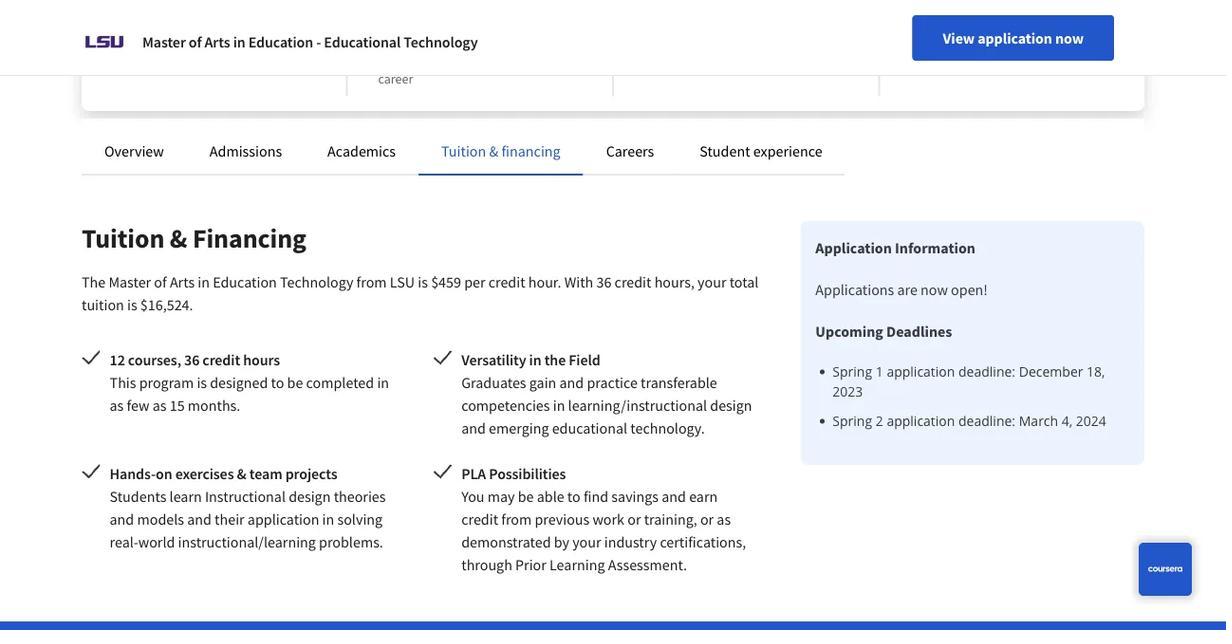 Task type: describe. For each thing, give the bounding box(es) containing it.
learning/instructional
[[568, 396, 707, 415]]

hands-
[[110, 464, 156, 483]]

designed
[[378, 13, 430, 30]]

educational
[[552, 419, 627, 437]]

student experience link
[[700, 141, 822, 160]]

and down learn
[[187, 510, 212, 529]]

report
[[216, 51, 254, 68]]

pla
[[461, 464, 486, 483]]

connection
[[935, 6, 997, 23]]

by inside pla possibilities you may be able to find savings and earn credit from previous work or training, or as demonstrated by your industry certifications, through prior learning assessment.
[[554, 532, 569, 551]]

academics link
[[327, 141, 396, 160]]

lecture videos, hands-on projects, and connection with instructors and peers
[[911, 0, 1110, 42]]

1 horizontal spatial technology
[[404, 32, 478, 51]]

total
[[729, 272, 759, 291]]

advance
[[506, 51, 552, 68]]

designed for working professionals, this degree can be earned in as little as 15 months and help advance your career
[[378, 13, 580, 87]]

versatility in the field graduates gain and practice transferable competencies in learning/instructional design and emerging educational technology.
[[461, 350, 752, 437]]

previous
[[535, 510, 590, 529]]

problems.
[[319, 532, 383, 551]]

tuition
[[82, 295, 124, 314]]

real-
[[110, 532, 138, 551]]

applications
[[815, 280, 894, 299]]

online
[[247, 13, 284, 30]]

as right "few"
[[153, 396, 167, 415]]

in inside the master of arts in education technology from lsu is $459 per credit hour. with 36 credit hours, your total tuition is $16,524.
[[198, 272, 210, 291]]

careers
[[606, 141, 654, 160]]

36 inside the master of arts in education technology from lsu is $459 per credit hour. with 36 credit hours, your total tuition is $16,524.
[[596, 272, 612, 291]]

list containing spring 1 application deadline: december 18, 2023
[[823, 362, 1129, 431]]

best
[[221, 13, 245, 30]]

hours,
[[654, 272, 695, 291]]

assessment.
[[608, 555, 687, 574]]

and down competencies
[[461, 419, 486, 437]]

spring 1 application deadline: december 18, 2023 list item
[[833, 362, 1129, 401]]

industry
[[604, 532, 657, 551]]

may
[[488, 487, 515, 506]]

1 horizontal spatial for
[[232, 32, 248, 49]]

12 courses, 36 credit hours this program is designed to be completed in as few as 15 months.
[[110, 350, 389, 415]]

master inside the master of arts in education technology from lsu is $459 per credit hour. with 36 credit hours, your total tuition is $16,524.
[[109, 272, 151, 291]]

savings
[[611, 487, 659, 506]]

36 inside 12 courses, 36 credit hours this program is designed to be completed in as few as 15 months.
[[184, 350, 200, 369]]

application information
[[815, 238, 976, 257]]

student
[[700, 141, 750, 160]]

hours
[[243, 350, 280, 369]]

learn
[[169, 487, 202, 506]]

transferable
[[641, 373, 717, 392]]

tuition for tuition & financing
[[82, 222, 164, 255]]

little
[[551, 32, 576, 49]]

as down this
[[378, 51, 390, 68]]

by inside ranked top 100 for best online master's in education for veterans by u.s. news & world report
[[301, 32, 314, 49]]

the
[[544, 350, 566, 369]]

master's
[[112, 32, 158, 49]]

credit inside 12 courses, 36 credit hours this program is designed to be completed in as few as 15 months.
[[202, 350, 240, 369]]

0 vertical spatial arts
[[205, 32, 230, 51]]

videos,
[[955, 0, 994, 4]]

12
[[110, 350, 125, 369]]

in left "the"
[[529, 350, 541, 369]]

instructors
[[1027, 6, 1086, 23]]

0 horizontal spatial for
[[202, 13, 218, 30]]

can
[[442, 32, 462, 49]]

professionals,
[[498, 13, 576, 30]]

tuition & financing link
[[441, 141, 561, 160]]

& inside 'hands-on exercises &  team projects students learn instructional design theories and models and their application in solving real-world instructional/learning problems.'
[[237, 464, 246, 483]]

in inside ranked top 100 for best online master's in education for veterans by u.s. news & world report
[[160, 32, 171, 49]]

team
[[249, 464, 282, 483]]

to inside 12 courses, 36 credit hours this program is designed to be completed in as few as 15 months.
[[271, 373, 284, 392]]

world
[[138, 532, 175, 551]]

be inside designed for working professionals, this degree can be earned in as little as 15 months and help advance your career
[[465, 32, 479, 49]]

top
[[156, 13, 177, 30]]

financing
[[501, 141, 561, 160]]

hour.
[[528, 272, 561, 291]]

technology inside the master of arts in education technology from lsu is $459 per credit hour. with 36 credit hours, your total tuition is $16,524.
[[280, 272, 353, 291]]

models
[[137, 510, 184, 529]]

spring 2 application deadline: march 4, 2024
[[833, 412, 1106, 430]]

your for ranked top 100 for best online master's in education for veterans by
[[555, 51, 580, 68]]

view
[[943, 28, 975, 47]]

2024
[[1076, 412, 1106, 430]]

and down projects,
[[1089, 6, 1110, 23]]

versatility
[[461, 350, 526, 369]]

news
[[137, 51, 167, 68]]

-
[[316, 32, 321, 51]]

demonstrated
[[461, 532, 551, 551]]

in inside designed for working professionals, this degree can be earned in as little as 15 months and help advance your career
[[523, 32, 534, 49]]

master of arts in education - educational technology
[[142, 32, 478, 51]]

application inside spring 1 application deadline: december 18, 2023
[[887, 363, 955, 381]]

your for tuition & financing
[[698, 272, 726, 291]]

tuition & financing
[[441, 141, 561, 160]]

exercises
[[175, 464, 234, 483]]

application inside 'hands-on exercises &  team projects students learn instructional design theories and models and their application in solving real-world instructional/learning problems.'
[[248, 510, 319, 529]]

is inside 12 courses, 36 credit hours this program is designed to be completed in as few as 15 months.
[[197, 373, 207, 392]]

possibilities
[[489, 464, 566, 483]]

upcoming deadlines
[[815, 322, 952, 341]]

be inside pla possibilities you may be able to find savings and earn credit from previous work or training, or as demonstrated by your industry certifications, through prior learning assessment.
[[518, 487, 534, 506]]

in inside 12 courses, 36 credit hours this program is designed to be completed in as few as 15 months.
[[377, 373, 389, 392]]

from inside pla possibilities you may be able to find savings and earn credit from previous work or training, or as demonstrated by your industry certifications, through prior learning assessment.
[[501, 510, 532, 529]]

$459
[[431, 272, 461, 291]]

credit inside pla possibilities you may be able to find savings and earn credit from previous work or training, or as demonstrated by your industry certifications, through prior learning assessment.
[[461, 510, 498, 529]]

courses,
[[128, 350, 181, 369]]

projects
[[285, 464, 337, 483]]

lsu
[[390, 272, 415, 291]]

earned
[[481, 32, 520, 49]]

and down the field
[[559, 373, 584, 392]]

deadlines
[[886, 322, 952, 341]]

as left "few"
[[110, 396, 124, 415]]

spring 1 application deadline: december 18, 2023
[[833, 363, 1105, 400]]

$16,524.
[[140, 295, 193, 314]]

their
[[215, 510, 244, 529]]

through
[[461, 555, 512, 574]]



Task type: vqa. For each thing, say whether or not it's contained in the screenshot.
questions
no



Task type: locate. For each thing, give the bounding box(es) containing it.
1 horizontal spatial of
[[189, 32, 202, 51]]

program
[[139, 373, 194, 392]]

arts inside the master of arts in education technology from lsu is $459 per credit hour. with 36 credit hours, your total tuition is $16,524.
[[170, 272, 195, 291]]

1 vertical spatial spring
[[833, 412, 872, 430]]

field
[[569, 350, 600, 369]]

0 horizontal spatial from
[[356, 272, 387, 291]]

months.
[[188, 396, 240, 415]]

0 vertical spatial be
[[465, 32, 479, 49]]

15 up career on the top
[[393, 51, 406, 68]]

academics
[[327, 141, 396, 160]]

from up demonstrated at bottom
[[501, 510, 532, 529]]

0 vertical spatial tuition
[[441, 141, 486, 160]]

or down the savings
[[627, 510, 641, 529]]

upcoming
[[815, 322, 883, 341]]

be inside 12 courses, 36 credit hours this program is designed to be completed in as few as 15 months.
[[287, 373, 303, 392]]

your inside the master of arts in education technology from lsu is $459 per credit hour. with 36 credit hours, your total tuition is $16,524.
[[698, 272, 726, 291]]

in down tuition & financing
[[198, 272, 210, 291]]

0 vertical spatial deadline:
[[959, 363, 1016, 381]]

1 spring from the top
[[833, 363, 872, 381]]

1 vertical spatial 15
[[170, 396, 185, 415]]

0 horizontal spatial be
[[287, 373, 303, 392]]

technology down working
[[404, 32, 478, 51]]

2023
[[833, 382, 863, 400]]

education inside ranked top 100 for best online master's in education for veterans by u.s. news & world report
[[173, 32, 230, 49]]

from left 'lsu'
[[356, 272, 387, 291]]

1 horizontal spatial from
[[501, 510, 532, 529]]

design down transferable
[[710, 396, 752, 415]]

technology down financing
[[280, 272, 353, 291]]

applications are now open!
[[815, 280, 988, 299]]

view application now button
[[913, 15, 1114, 61]]

1 vertical spatial your
[[698, 272, 726, 291]]

1 horizontal spatial is
[[197, 373, 207, 392]]

this
[[378, 32, 399, 49]]

financing
[[193, 222, 306, 255]]

1 vertical spatial is
[[127, 295, 137, 314]]

pla possibilities you may be able to find savings and earn credit from previous work or training, or as demonstrated by your industry certifications, through prior learning assessment.
[[461, 464, 746, 574]]

your down little on the left of page
[[555, 51, 580, 68]]

&
[[170, 51, 178, 68], [489, 141, 498, 160], [170, 222, 187, 255], [237, 464, 246, 483]]

career
[[378, 70, 413, 87]]

deadline: for december
[[959, 363, 1016, 381]]

spring inside spring 1 application deadline: december 18, 2023
[[833, 363, 872, 381]]

2 horizontal spatial is
[[418, 272, 428, 291]]

2 vertical spatial your
[[572, 532, 601, 551]]

application up instructional/learning
[[248, 510, 319, 529]]

be left completed
[[287, 373, 303, 392]]

1 vertical spatial to
[[567, 487, 581, 506]]

by down previous
[[554, 532, 569, 551]]

0 vertical spatial technology
[[404, 32, 478, 51]]

on up instructors
[[1035, 0, 1050, 4]]

is right tuition
[[127, 295, 137, 314]]

for inside designed for working professionals, this degree can be earned in as little as 15 months and help advance your career
[[432, 13, 448, 30]]

in down "top"
[[160, 32, 171, 49]]

help
[[478, 51, 503, 68]]

2 spring from the top
[[833, 412, 872, 430]]

1 vertical spatial design
[[289, 487, 331, 506]]

application inside list item
[[887, 412, 955, 430]]

the
[[82, 272, 106, 291]]

list
[[823, 362, 1129, 431]]

design
[[710, 396, 752, 415], [289, 487, 331, 506]]

be down working
[[465, 32, 479, 49]]

december
[[1019, 363, 1083, 381]]

1 horizontal spatial to
[[567, 487, 581, 506]]

2 horizontal spatial be
[[518, 487, 534, 506]]

and up training,
[[662, 487, 686, 506]]

0 vertical spatial is
[[418, 272, 428, 291]]

1 horizontal spatial 36
[[596, 272, 612, 291]]

information
[[895, 238, 976, 257]]

deadline: for march
[[959, 412, 1016, 430]]

0 vertical spatial spring
[[833, 363, 872, 381]]

& up the $16,524.
[[170, 222, 187, 255]]

as down professionals,
[[536, 32, 548, 49]]

on inside lecture videos, hands-on projects, and connection with instructors and peers
[[1035, 0, 1050, 4]]

application right 2
[[887, 412, 955, 430]]

master down "top"
[[142, 32, 186, 51]]

1 vertical spatial master
[[109, 272, 151, 291]]

in right completed
[[377, 373, 389, 392]]

this
[[110, 373, 136, 392]]

1 horizontal spatial design
[[710, 396, 752, 415]]

for up report
[[232, 32, 248, 49]]

1 vertical spatial now
[[921, 280, 948, 299]]

to down hours
[[271, 373, 284, 392]]

15 inside 12 courses, 36 credit hours this program is designed to be completed in as few as 15 months.
[[170, 396, 185, 415]]

1 horizontal spatial tuition
[[441, 141, 486, 160]]

0 horizontal spatial design
[[289, 487, 331, 506]]

15
[[393, 51, 406, 68], [170, 396, 185, 415]]

able
[[537, 487, 564, 506]]

and up real-
[[110, 510, 134, 529]]

1 horizontal spatial on
[[1035, 0, 1050, 4]]

deadline: down spring 1 application deadline: december 18, 2023 "list item"
[[959, 412, 1016, 430]]

months
[[409, 51, 452, 68]]

1 horizontal spatial now
[[1055, 28, 1084, 47]]

deadline: inside spring 1 application deadline: december 18, 2023
[[959, 363, 1016, 381]]

1 vertical spatial technology
[[280, 272, 353, 291]]

degree
[[401, 32, 440, 49]]

0 horizontal spatial is
[[127, 295, 137, 314]]

100
[[180, 13, 200, 30]]

gain
[[529, 373, 556, 392]]

is right 'lsu'
[[418, 272, 428, 291]]

deadline: up spring 2 application deadline: march 4, 2024 list item on the bottom right of page
[[959, 363, 1016, 381]]

as inside pla possibilities you may be able to find savings and earn credit from previous work or training, or as demonstrated by your industry certifications, through prior learning assessment.
[[717, 510, 731, 529]]

0 vertical spatial your
[[555, 51, 580, 68]]

is up months.
[[197, 373, 207, 392]]

0 horizontal spatial now
[[921, 280, 948, 299]]

1 horizontal spatial be
[[465, 32, 479, 49]]

0 horizontal spatial by
[[301, 32, 314, 49]]

be down the 'possibilities'
[[518, 487, 534, 506]]

15 down program
[[170, 396, 185, 415]]

1 horizontal spatial 15
[[393, 51, 406, 68]]

students
[[110, 487, 166, 506]]

theories
[[334, 487, 386, 506]]

tuition
[[441, 141, 486, 160], [82, 222, 164, 255]]

in down best
[[233, 32, 245, 51]]

from
[[356, 272, 387, 291], [501, 510, 532, 529]]

36 up program
[[184, 350, 200, 369]]

emerging
[[489, 419, 549, 437]]

to inside pla possibilities you may be able to find savings and earn credit from previous work or training, or as demonstrated by your industry certifications, through prior learning assessment.
[[567, 487, 581, 506]]

spring for spring 1 application deadline: december 18, 2023
[[833, 363, 872, 381]]

with
[[564, 272, 593, 291]]

now right are
[[921, 280, 948, 299]]

louisiana state university logo image
[[82, 19, 127, 65]]

on up learn
[[156, 464, 172, 483]]

be
[[465, 32, 479, 49], [287, 373, 303, 392], [518, 487, 534, 506]]

0 horizontal spatial of
[[154, 272, 167, 291]]

credit right per
[[488, 272, 525, 291]]

of
[[189, 32, 202, 51], [154, 272, 167, 291]]

36 right with
[[596, 272, 612, 291]]

ranked top 100 for best online master's in education for veterans by u.s. news & world report
[[112, 13, 314, 68]]

spring inside list item
[[833, 412, 872, 430]]

0 horizontal spatial technology
[[280, 272, 353, 291]]

1 vertical spatial from
[[501, 510, 532, 529]]

credit
[[488, 272, 525, 291], [615, 272, 651, 291], [202, 350, 240, 369], [461, 510, 498, 529]]

1 horizontal spatial or
[[700, 510, 714, 529]]

0 horizontal spatial on
[[156, 464, 172, 483]]

tuition left financing
[[441, 141, 486, 160]]

now
[[1055, 28, 1084, 47], [921, 280, 948, 299]]

as down earn
[[717, 510, 731, 529]]

your left total on the top right of the page
[[698, 272, 726, 291]]

0 vertical spatial master
[[142, 32, 186, 51]]

master up tuition
[[109, 272, 151, 291]]

educational
[[324, 32, 401, 51]]

for up the can
[[432, 13, 448, 30]]

education down financing
[[213, 272, 277, 291]]

of up the $16,524.
[[154, 272, 167, 291]]

in down gain at left
[[553, 396, 565, 415]]

of down the 100
[[189, 32, 202, 51]]

for right the 100
[[202, 13, 218, 30]]

& left financing
[[489, 141, 498, 160]]

1 vertical spatial of
[[154, 272, 167, 291]]

of inside the master of arts in education technology from lsu is $459 per credit hour. with 36 credit hours, your total tuition is $16,524.
[[154, 272, 167, 291]]

technology
[[404, 32, 478, 51], [280, 272, 353, 291]]

or
[[627, 510, 641, 529], [700, 510, 714, 529]]

2 vertical spatial be
[[518, 487, 534, 506]]

and down lecture
[[911, 6, 932, 23]]

overview
[[104, 141, 164, 160]]

now for application
[[1055, 28, 1084, 47]]

application down with
[[978, 28, 1052, 47]]

0 vertical spatial to
[[271, 373, 284, 392]]

instructional/learning
[[178, 532, 316, 551]]

0 horizontal spatial tuition
[[82, 222, 164, 255]]

learning
[[549, 555, 605, 574]]

and down the can
[[454, 51, 476, 68]]

design inside 'hands-on exercises &  team projects students learn instructional design theories and models and their application in solving real-world instructional/learning problems.'
[[289, 487, 331, 506]]

to
[[271, 373, 284, 392], [567, 487, 581, 506]]

hands-
[[997, 0, 1035, 4]]

1 vertical spatial by
[[554, 532, 569, 551]]

0 vertical spatial design
[[710, 396, 752, 415]]

spring
[[833, 363, 872, 381], [833, 412, 872, 430]]

2 deadline: from the top
[[959, 412, 1016, 430]]

working
[[451, 13, 496, 30]]

and inside pla possibilities you may be able to find savings and earn credit from previous work or training, or as demonstrated by your industry certifications, through prior learning assessment.
[[662, 487, 686, 506]]

2 horizontal spatial for
[[432, 13, 448, 30]]

now for are
[[921, 280, 948, 299]]

0 vertical spatial now
[[1055, 28, 1084, 47]]

design inside versatility in the field graduates gain and practice transferable competencies in learning/instructional design and emerging educational technology.
[[710, 396, 752, 415]]

your inside pla possibilities you may be able to find savings and earn credit from previous work or training, or as demonstrated by your industry certifications, through prior learning assessment.
[[572, 532, 601, 551]]

in left solving
[[322, 510, 334, 529]]

0 vertical spatial from
[[356, 272, 387, 291]]

design down "projects"
[[289, 487, 331, 506]]

education inside the master of arts in education technology from lsu is $459 per credit hour. with 36 credit hours, your total tuition is $16,524.
[[213, 272, 277, 291]]

& inside ranked top 100 for best online master's in education for veterans by u.s. news & world report
[[170, 51, 178, 68]]

your up 'learning'
[[572, 532, 601, 551]]

credit left hours,
[[615, 272, 651, 291]]

tuition up the on the top left of the page
[[82, 222, 164, 255]]

by
[[301, 32, 314, 49], [554, 532, 569, 551]]

spring for spring 2 application deadline: march 4, 2024
[[833, 412, 872, 430]]

student experience
[[700, 141, 822, 160]]

education up "world"
[[173, 32, 230, 49]]

2 vertical spatial is
[[197, 373, 207, 392]]

in up the advance
[[523, 32, 534, 49]]

careers link
[[606, 141, 654, 160]]

graduates
[[461, 373, 526, 392]]

by left -
[[301, 32, 314, 49]]

1 vertical spatial deadline:
[[959, 412, 1016, 430]]

prior
[[515, 555, 546, 574]]

1 horizontal spatial by
[[554, 532, 569, 551]]

0 horizontal spatial or
[[627, 510, 641, 529]]

& up instructional
[[237, 464, 246, 483]]

36
[[596, 272, 612, 291], [184, 350, 200, 369]]

0 vertical spatial 15
[[393, 51, 406, 68]]

now down instructors
[[1055, 28, 1084, 47]]

0 vertical spatial by
[[301, 32, 314, 49]]

or down earn
[[700, 510, 714, 529]]

credit down you in the bottom left of the page
[[461, 510, 498, 529]]

application down deadlines
[[887, 363, 955, 381]]

in inside 'hands-on exercises &  team projects students learn instructional design theories and models and their application in solving real-world instructional/learning problems.'
[[322, 510, 334, 529]]

0 vertical spatial 36
[[596, 272, 612, 291]]

for
[[202, 13, 218, 30], [432, 13, 448, 30], [232, 32, 248, 49]]

& right news
[[170, 51, 178, 68]]

application inside button
[[978, 28, 1052, 47]]

on
[[1035, 0, 1050, 4], [156, 464, 172, 483]]

0 horizontal spatial arts
[[170, 272, 195, 291]]

0 vertical spatial on
[[1035, 0, 1050, 4]]

on inside 'hands-on exercises &  team projects students learn instructional design theories and models and their application in solving real-world instructional/learning problems.'
[[156, 464, 172, 483]]

spring 2 application deadline: march 4, 2024 list item
[[833, 411, 1129, 431]]

1 vertical spatial arts
[[170, 272, 195, 291]]

arts up the $16,524.
[[170, 272, 195, 291]]

0 horizontal spatial 36
[[184, 350, 200, 369]]

1 vertical spatial tuition
[[82, 222, 164, 255]]

1 or from the left
[[627, 510, 641, 529]]

and inside designed for working professionals, this degree can be earned in as little as 15 months and help advance your career
[[454, 51, 476, 68]]

spring left 2
[[833, 412, 872, 430]]

0 vertical spatial of
[[189, 32, 202, 51]]

credit up designed
[[202, 350, 240, 369]]

15 inside designed for working professionals, this degree can be earned in as little as 15 months and help advance your career
[[393, 51, 406, 68]]

1 deadline: from the top
[[959, 363, 1016, 381]]

experience
[[753, 141, 822, 160]]

1 vertical spatial be
[[287, 373, 303, 392]]

1 horizontal spatial arts
[[205, 32, 230, 51]]

admissions
[[210, 141, 282, 160]]

2 or from the left
[[700, 510, 714, 529]]

to left find
[[567, 487, 581, 506]]

deadline:
[[959, 363, 1016, 381], [959, 412, 1016, 430]]

education down online on the left of page
[[248, 32, 313, 51]]

0 horizontal spatial to
[[271, 373, 284, 392]]

competencies
[[461, 396, 550, 415]]

tuition for tuition & financing
[[441, 141, 486, 160]]

from inside the master of arts in education technology from lsu is $459 per credit hour. with 36 credit hours, your total tuition is $16,524.
[[356, 272, 387, 291]]

18,
[[1087, 363, 1105, 381]]

you
[[461, 487, 485, 506]]

world
[[180, 51, 213, 68]]

spring up 2023
[[833, 363, 872, 381]]

application
[[978, 28, 1052, 47], [887, 363, 955, 381], [887, 412, 955, 430], [248, 510, 319, 529]]

per
[[464, 272, 485, 291]]

1 vertical spatial on
[[156, 464, 172, 483]]

arts down best
[[205, 32, 230, 51]]

find
[[584, 487, 608, 506]]

your inside designed for working professionals, this degree can be earned in as little as 15 months and help advance your career
[[555, 51, 580, 68]]

now inside button
[[1055, 28, 1084, 47]]

0 horizontal spatial 15
[[170, 396, 185, 415]]

projects,
[[1053, 0, 1101, 4]]

training,
[[644, 510, 697, 529]]

deadline: inside spring 2 application deadline: march 4, 2024 list item
[[959, 412, 1016, 430]]

1 vertical spatial 36
[[184, 350, 200, 369]]

solving
[[337, 510, 383, 529]]

technology.
[[630, 419, 705, 437]]



